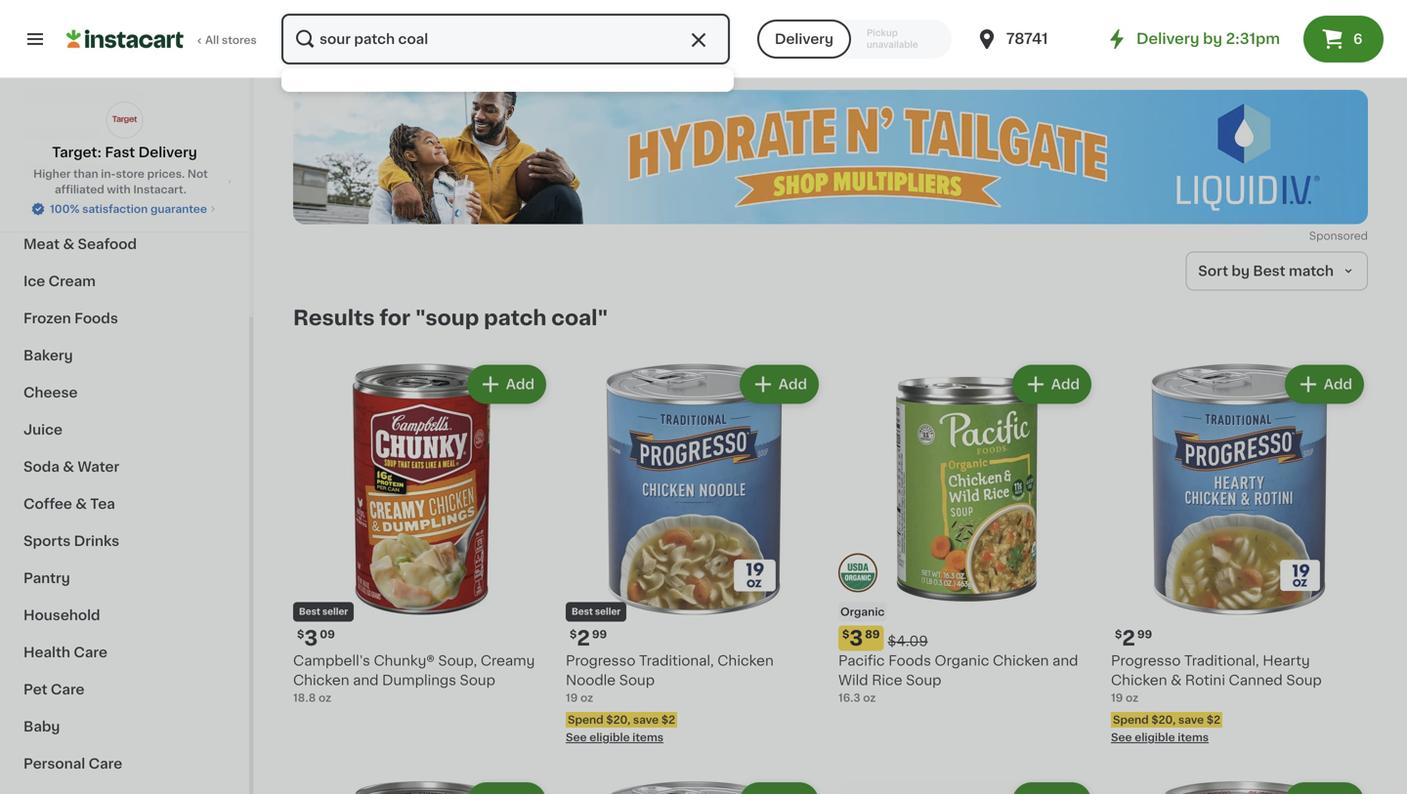 Task type: vqa. For each thing, say whether or not it's contained in the screenshot.
"Meat & Seafood"
yes



Task type: describe. For each thing, give the bounding box(es) containing it.
bakery link
[[12, 337, 238, 374]]

dairy & eggs
[[23, 163, 115, 177]]

frozen foods link
[[12, 300, 238, 337]]

fast
[[105, 146, 135, 159]]

see for progresso traditional, hearty chicken & rotini canned soup
[[1111, 733, 1132, 743]]

coffee & tea link
[[12, 486, 238, 523]]

$2 for &
[[1207, 715, 1221, 726]]

dumplings
[[382, 674, 456, 688]]

18.8
[[293, 693, 316, 704]]

personal care link
[[12, 746, 238, 783]]

16.3
[[839, 693, 861, 704]]

$ 2 99 for progresso traditional, chicken noodle soup
[[570, 628, 607, 649]]

0 vertical spatial organic
[[841, 607, 885, 618]]

noodle
[[566, 674, 616, 688]]

traditional, for &
[[1185, 654, 1260, 668]]

results for "soup patch coal"
[[293, 308, 608, 328]]

& inside progresso traditional, hearty chicken & rotini canned soup 19 oz
[[1171, 674, 1182, 688]]

spo
[[1310, 231, 1331, 241]]

campbell's
[[293, 654, 370, 668]]

ice cream link
[[12, 263, 238, 300]]

99 for progresso traditional, chicken noodle soup
[[592, 629, 607, 640]]

100% satisfaction guarantee button
[[30, 197, 219, 217]]

2 for progresso traditional, hearty chicken & rotini canned soup
[[1122, 628, 1136, 649]]

99 for progresso traditional, hearty chicken & rotini canned soup
[[1138, 629, 1153, 640]]

78741
[[1007, 32, 1048, 46]]

household link
[[12, 597, 238, 634]]

tea
[[90, 498, 115, 511]]

seller for 3
[[322, 608, 348, 617]]

fruit
[[66, 126, 99, 140]]

fresh vegetables link
[[12, 77, 238, 114]]

pet care link
[[12, 672, 238, 709]]

affiliated
[[55, 184, 104, 195]]

spend for progresso traditional, chicken noodle soup
[[568, 715, 604, 726]]

2 for progresso traditional, chicken noodle soup
[[577, 628, 590, 649]]

results
[[293, 308, 375, 328]]

100%
[[50, 204, 80, 215]]

3 for $ 3 09
[[304, 628, 318, 649]]

soup,
[[438, 654, 477, 668]]

for
[[380, 308, 411, 328]]

hearty
[[1263, 654, 1310, 668]]

78741 button
[[975, 12, 1093, 66]]

snacks & candy link
[[12, 189, 238, 226]]

fresh fruit link
[[12, 114, 238, 152]]

meat & seafood
[[23, 238, 137, 251]]

& for meat
[[63, 238, 74, 251]]

bakery
[[23, 349, 73, 363]]

2 add from the left
[[779, 378, 807, 391]]

$ for progresso traditional, hearty chicken & rotini canned soup
[[1115, 629, 1122, 640]]

$20, for chicken
[[1152, 715, 1176, 726]]

items for soup
[[633, 733, 664, 743]]

traditional, for soup
[[639, 654, 714, 668]]

best for 3
[[299, 608, 320, 617]]

$3.89 original price: $4.09 element
[[839, 626, 1096, 651]]

oz for progresso traditional, hearty chicken & rotini canned soup
[[1126, 693, 1139, 704]]

delivery for delivery
[[775, 32, 834, 46]]

2 add button from the left
[[742, 367, 817, 402]]

sports drinks link
[[12, 523, 238, 560]]

chicken inside progresso traditional, chicken noodle soup 19 oz
[[718, 654, 774, 668]]

all stores
[[205, 35, 257, 45]]

$ inside $ 3 89
[[843, 629, 850, 640]]

water
[[78, 460, 119, 474]]

3 for $ 3 89
[[850, 628, 863, 649]]

target: fast delivery logo image
[[106, 102, 143, 139]]

snacks
[[23, 200, 75, 214]]

cheese link
[[12, 374, 238, 412]]

soda & water
[[23, 460, 119, 474]]

baby
[[23, 720, 60, 734]]

creamy
[[481, 654, 535, 668]]

chunky®
[[374, 654, 435, 668]]

chicken inside progresso traditional, hearty chicken & rotini canned soup 19 oz
[[1111, 674, 1168, 688]]

foods for pacific
[[889, 654, 931, 668]]

foods for frozen
[[74, 312, 118, 325]]

dairy & eggs link
[[12, 152, 238, 189]]

soup for pacific foods organic chicken and wild rice soup
[[906, 674, 942, 688]]

chicken inside pacific foods organic chicken and wild rice soup 16.3 oz
[[993, 654, 1049, 668]]

snacks & candy
[[23, 200, 139, 214]]

service type group
[[757, 20, 952, 59]]

by
[[1203, 32, 1223, 46]]

patch
[[484, 308, 547, 328]]

eggs
[[80, 163, 115, 177]]

soup for progresso traditional, hearty chicken & rotini canned soup
[[1287, 674, 1322, 688]]

fresh fruit
[[23, 126, 99, 140]]

than
[[73, 169, 98, 179]]

pantry
[[23, 572, 70, 585]]

drinks
[[74, 535, 119, 548]]

1 add button from the left
[[469, 367, 544, 402]]

09
[[320, 629, 335, 640]]

$2 for soup
[[662, 715, 675, 726]]

3 add from the left
[[1052, 378, 1080, 391]]

best for 2
[[572, 608, 593, 617]]

& for snacks
[[78, 200, 89, 214]]

delivery button
[[757, 20, 851, 59]]

1 add from the left
[[506, 378, 535, 391]]

instacart.
[[133, 184, 187, 195]]

soup for campbell's chunky® soup, creamy chicken and dumplings soup
[[460, 674, 496, 688]]

sports
[[23, 535, 71, 548]]

$20, for noodle
[[606, 715, 631, 726]]

oz inside progresso traditional, chicken noodle soup 19 oz
[[581, 693, 593, 704]]

care for pet care
[[51, 683, 84, 697]]

soda & water link
[[12, 449, 238, 486]]

target: fast delivery link
[[52, 102, 197, 162]]

seller for 2
[[595, 608, 621, 617]]

fresh vegetables
[[23, 89, 146, 103]]

pacific
[[839, 654, 885, 668]]

oz for pacific foods organic chicken and wild rice soup
[[863, 693, 876, 704]]

spend for progresso traditional, hearty chicken & rotini canned soup
[[1113, 715, 1149, 726]]

rotini
[[1186, 674, 1226, 688]]

all stores link
[[66, 12, 258, 66]]

6
[[1354, 32, 1363, 46]]

coffee & tea
[[23, 498, 115, 511]]

canned
[[1229, 674, 1283, 688]]

& for dairy
[[65, 163, 76, 177]]

"soup
[[415, 308, 479, 328]]

ice
[[23, 275, 45, 288]]

4 add from the left
[[1324, 378, 1353, 391]]

dairy
[[23, 163, 61, 177]]



Task type: locate. For each thing, give the bounding box(es) containing it.
health care
[[23, 646, 107, 660]]

& right meat
[[63, 238, 74, 251]]

$20,
[[606, 715, 631, 726], [1152, 715, 1176, 726]]

soda
[[23, 460, 60, 474]]

chicken inside the campbell's chunky® soup, creamy chicken and dumplings soup 18.8 oz
[[293, 674, 349, 688]]

oz inside the campbell's chunky® soup, creamy chicken and dumplings soup 18.8 oz
[[319, 693, 331, 704]]

progresso inside progresso traditional, hearty chicken & rotini canned soup 19 oz
[[1111, 654, 1181, 668]]

1 horizontal spatial organic
[[935, 654, 990, 668]]

care for personal care
[[89, 758, 122, 771]]

1 spend from the left
[[568, 715, 604, 726]]

1 vertical spatial fresh
[[23, 126, 63, 140]]

progresso for noodle
[[566, 654, 636, 668]]

3
[[304, 628, 318, 649], [850, 628, 863, 649]]

&
[[65, 163, 76, 177], [78, 200, 89, 214], [63, 238, 74, 251], [63, 460, 74, 474], [75, 498, 87, 511], [1171, 674, 1182, 688]]

$ 2 99 up progresso traditional, hearty chicken & rotini canned soup 19 oz at the right of the page
[[1115, 628, 1153, 649]]

$ for campbell's chunky® soup, creamy chicken and dumplings soup
[[297, 629, 304, 640]]

coffee
[[23, 498, 72, 511]]

baby link
[[12, 709, 238, 746]]

2 items from the left
[[1178, 733, 1209, 743]]

spend down progresso traditional, hearty chicken & rotini canned soup 19 oz at the right of the page
[[1113, 715, 1149, 726]]

fresh
[[23, 89, 63, 103], [23, 126, 63, 140]]

2 $ 2 99 from the left
[[1115, 628, 1153, 649]]

2 eligible from the left
[[1135, 733, 1175, 743]]

1 horizontal spatial eligible
[[1135, 733, 1175, 743]]

best seller up '09'
[[299, 608, 348, 617]]

$2 down rotini
[[1207, 715, 1221, 726]]

care
[[74, 646, 107, 660], [51, 683, 84, 697], [89, 758, 122, 771]]

1 horizontal spatial 19
[[1111, 693, 1123, 704]]

foods down $4.09
[[889, 654, 931, 668]]

2 fresh from the top
[[23, 126, 63, 140]]

pantry link
[[12, 560, 238, 597]]

$ 3 09
[[297, 628, 335, 649]]

2 see from the left
[[1111, 733, 1132, 743]]

save for &
[[1179, 715, 1204, 726]]

0 horizontal spatial $ 2 99
[[570, 628, 607, 649]]

progresso inside progresso traditional, chicken noodle soup 19 oz
[[566, 654, 636, 668]]

spend down "noodle"
[[568, 715, 604, 726]]

2 traditional, from the left
[[1185, 654, 1260, 668]]

$20, down progresso traditional, hearty chicken & rotini canned soup 19 oz at the right of the page
[[1152, 715, 1176, 726]]

spend $20, save $2 see eligible items for noodle
[[566, 715, 675, 743]]

3 oz from the left
[[863, 693, 876, 704]]

& for coffee
[[75, 498, 87, 511]]

foods
[[74, 312, 118, 325], [889, 654, 931, 668]]

1 horizontal spatial spend
[[1113, 715, 1149, 726]]

0 horizontal spatial eligible
[[590, 733, 630, 743]]

eligible down progresso traditional, hearty chicken & rotini canned soup 19 oz at the right of the page
[[1135, 733, 1175, 743]]

0 horizontal spatial 2
[[577, 628, 590, 649]]

0 horizontal spatial delivery
[[138, 146, 197, 159]]

2 spend $20, save $2 see eligible items from the left
[[1111, 715, 1221, 743]]

1 vertical spatial care
[[51, 683, 84, 697]]

1 $ from the left
[[297, 629, 304, 640]]

0 horizontal spatial 19
[[566, 693, 578, 704]]

2 2 from the left
[[1122, 628, 1136, 649]]

higher than in-store prices. not affiliated with instacart. link
[[16, 166, 234, 197]]

care for health care
[[74, 646, 107, 660]]

1 horizontal spatial foods
[[889, 654, 931, 668]]

99 up "noodle"
[[592, 629, 607, 640]]

1 seller from the left
[[322, 608, 348, 617]]

2 save from the left
[[1179, 715, 1204, 726]]

household
[[23, 609, 100, 623]]

1 spend $20, save $2 see eligible items from the left
[[566, 715, 675, 743]]

& down target: on the top
[[65, 163, 76, 177]]

0 horizontal spatial best
[[299, 608, 320, 617]]

spend $20, save $2 see eligible items
[[566, 715, 675, 743], [1111, 715, 1221, 743]]

juice
[[23, 423, 63, 437]]

2 best from the left
[[572, 608, 593, 617]]

soup down hearty
[[1287, 674, 1322, 688]]

traditional, inside progresso traditional, chicken noodle soup 19 oz
[[639, 654, 714, 668]]

in-
[[101, 169, 116, 179]]

store
[[116, 169, 145, 179]]

1 3 from the left
[[304, 628, 318, 649]]

1 traditional, from the left
[[639, 654, 714, 668]]

items down progresso traditional, chicken noodle soup 19 oz
[[633, 733, 664, 743]]

soup inside progresso traditional, chicken noodle soup 19 oz
[[619, 674, 655, 688]]

2 3 from the left
[[850, 628, 863, 649]]

meat
[[23, 238, 60, 251]]

0 horizontal spatial 99
[[592, 629, 607, 640]]

organic
[[841, 607, 885, 618], [935, 654, 990, 668]]

2 vertical spatial care
[[89, 758, 122, 771]]

all
[[205, 35, 219, 45]]

fresh for fresh vegetables
[[23, 89, 63, 103]]

soup right rice
[[906, 674, 942, 688]]

$
[[297, 629, 304, 640], [570, 629, 577, 640], [843, 629, 850, 640], [1115, 629, 1122, 640]]

6 button
[[1304, 16, 1384, 63]]

health
[[23, 646, 70, 660]]

cream
[[49, 275, 96, 288]]

items for &
[[1178, 733, 1209, 743]]

4 add button from the left
[[1287, 367, 1363, 402]]

3 add button from the left
[[1014, 367, 1090, 402]]

1 horizontal spatial $2
[[1207, 715, 1221, 726]]

and inside the campbell's chunky® soup, creamy chicken and dumplings soup 18.8 oz
[[353, 674, 379, 688]]

vegetables
[[66, 89, 146, 103]]

frozen
[[23, 312, 71, 325]]

0 horizontal spatial 3
[[304, 628, 318, 649]]

progresso traditional, hearty chicken & rotini canned soup 19 oz
[[1111, 654, 1322, 704]]

organic inside pacific foods organic chicken and wild rice soup 16.3 oz
[[935, 654, 990, 668]]

1 items from the left
[[633, 733, 664, 743]]

99 up progresso traditional, hearty chicken & rotini canned soup 19 oz at the right of the page
[[1138, 629, 1153, 640]]

1 horizontal spatial delivery
[[775, 32, 834, 46]]

eligible for chicken
[[1135, 733, 1175, 743]]

2 $2 from the left
[[1207, 715, 1221, 726]]

& right soda
[[63, 460, 74, 474]]

organic down $3.89 original price: $4.09 element
[[935, 654, 990, 668]]

save down rotini
[[1179, 715, 1204, 726]]

1 horizontal spatial 2
[[1122, 628, 1136, 649]]

and inside pacific foods organic chicken and wild rice soup 16.3 oz
[[1053, 654, 1079, 668]]

1 horizontal spatial save
[[1179, 715, 1204, 726]]

& down affiliated
[[78, 200, 89, 214]]

2 oz from the left
[[581, 693, 593, 704]]

best seller for 3
[[299, 608, 348, 617]]

3 left 89
[[850, 628, 863, 649]]

1 2 from the left
[[577, 628, 590, 649]]

$ 2 99 up "noodle"
[[570, 628, 607, 649]]

eligible for noodle
[[590, 733, 630, 743]]

spend $20, save $2 see eligible items for chicken
[[1111, 715, 1221, 743]]

1 progresso from the left
[[566, 654, 636, 668]]

delivery by 2:31pm link
[[1106, 27, 1280, 51]]

seller up "noodle"
[[595, 608, 621, 617]]

traditional, inside progresso traditional, hearty chicken & rotini canned soup 19 oz
[[1185, 654, 1260, 668]]

add
[[506, 378, 535, 391], [779, 378, 807, 391], [1052, 378, 1080, 391], [1324, 378, 1353, 391]]

progresso traditional, chicken noodle soup 19 oz
[[566, 654, 774, 704]]

4 $ from the left
[[1115, 629, 1122, 640]]

save down progresso traditional, chicken noodle soup 19 oz
[[633, 715, 659, 726]]

2 up "noodle"
[[577, 628, 590, 649]]

2 spend from the left
[[1113, 715, 1149, 726]]

nsored
[[1331, 231, 1368, 241]]

2 seller from the left
[[595, 608, 621, 617]]

0 horizontal spatial spend
[[568, 715, 604, 726]]

2 19 from the left
[[1111, 693, 1123, 704]]

2 99 from the left
[[1138, 629, 1153, 640]]

1 horizontal spatial traditional,
[[1185, 654, 1260, 668]]

& left tea
[[75, 498, 87, 511]]

0 horizontal spatial $20,
[[606, 715, 631, 726]]

health care link
[[12, 634, 238, 672]]

soup right "noodle"
[[619, 674, 655, 688]]

Search field
[[282, 14, 730, 65]]

items down rotini
[[1178, 733, 1209, 743]]

care right "health"
[[74, 646, 107, 660]]

$2
[[662, 715, 675, 726], [1207, 715, 1221, 726]]

eligible
[[590, 733, 630, 743], [1135, 733, 1175, 743]]

• sponsored: liquid i.v. hydrate n' tailgate. shop multipliers image
[[293, 90, 1368, 224]]

0 horizontal spatial foods
[[74, 312, 118, 325]]

1 eligible from the left
[[590, 733, 630, 743]]

soup inside progresso traditional, hearty chicken & rotini canned soup 19 oz
[[1287, 674, 1322, 688]]

$ for progresso traditional, chicken noodle soup
[[570, 629, 577, 640]]

oz for campbell's chunky® soup, creamy chicken and dumplings soup
[[319, 693, 331, 704]]

best up $ 3 09
[[299, 608, 320, 617]]

campbell's chunky® soup, creamy chicken and dumplings soup 18.8 oz
[[293, 654, 535, 704]]

1 $20, from the left
[[606, 715, 631, 726]]

seafood
[[78, 238, 137, 251]]

wild
[[839, 674, 869, 688]]

sports drinks
[[23, 535, 119, 548]]

1 vertical spatial and
[[353, 674, 379, 688]]

1 99 from the left
[[592, 629, 607, 640]]

progresso for chicken
[[1111, 654, 1181, 668]]

3 left '09'
[[304, 628, 318, 649]]

89
[[865, 629, 880, 640]]

0 horizontal spatial progresso
[[566, 654, 636, 668]]

1 horizontal spatial $ 2 99
[[1115, 628, 1153, 649]]

delivery inside button
[[775, 32, 834, 46]]

1 horizontal spatial $20,
[[1152, 715, 1176, 726]]

$2 down progresso traditional, chicken noodle soup 19 oz
[[662, 715, 675, 726]]

soup inside the campbell's chunky® soup, creamy chicken and dumplings soup 18.8 oz
[[460, 674, 496, 688]]

oz inside progresso traditional, hearty chicken & rotini canned soup 19 oz
[[1126, 693, 1139, 704]]

spend $20, save $2 see eligible items down "noodle"
[[566, 715, 675, 743]]

2 best seller from the left
[[572, 608, 621, 617]]

1 horizontal spatial see
[[1111, 733, 1132, 743]]

save
[[633, 715, 659, 726], [1179, 715, 1204, 726]]

1 vertical spatial organic
[[935, 654, 990, 668]]

meat & seafood link
[[12, 226, 238, 263]]

higher than in-store prices. not affiliated with instacart.
[[33, 169, 208, 195]]

oz
[[319, 693, 331, 704], [581, 693, 593, 704], [863, 693, 876, 704], [1126, 693, 1139, 704]]

satisfaction
[[82, 204, 148, 215]]

personal care
[[23, 758, 122, 771]]

2 $ from the left
[[570, 629, 577, 640]]

1 see from the left
[[566, 733, 587, 743]]

0 horizontal spatial traditional,
[[639, 654, 714, 668]]

1 vertical spatial foods
[[889, 654, 931, 668]]

1 horizontal spatial and
[[1053, 654, 1079, 668]]

19 inside progresso traditional, hearty chicken & rotini canned soup 19 oz
[[1111, 693, 1123, 704]]

4 oz from the left
[[1126, 693, 1139, 704]]

cheese
[[23, 386, 78, 400]]

soup down the soup,
[[460, 674, 496, 688]]

& for soda
[[63, 460, 74, 474]]

1 soup from the left
[[460, 674, 496, 688]]

2 soup from the left
[[619, 674, 655, 688]]

delivery for delivery by 2:31pm
[[1137, 32, 1200, 46]]

3 soup from the left
[[906, 674, 942, 688]]

and
[[1053, 654, 1079, 668], [353, 674, 379, 688]]

0 horizontal spatial see
[[566, 733, 587, 743]]

product group
[[293, 361, 550, 706], [566, 361, 823, 746], [839, 361, 1096, 706], [1111, 361, 1368, 746], [293, 779, 550, 795], [566, 779, 823, 795], [839, 779, 1096, 795], [1111, 779, 1368, 795]]

1 horizontal spatial 99
[[1138, 629, 1153, 640]]

foods inside pacific foods organic chicken and wild rice soup 16.3 oz
[[889, 654, 931, 668]]

1 $ 2 99 from the left
[[570, 628, 607, 649]]

1 oz from the left
[[319, 693, 331, 704]]

best
[[299, 608, 320, 617], [572, 608, 593, 617]]

seller up '09'
[[322, 608, 348, 617]]

2 $20, from the left
[[1152, 715, 1176, 726]]

save for soup
[[633, 715, 659, 726]]

$ inside $ 3 09
[[297, 629, 304, 640]]

foods down "cream"
[[74, 312, 118, 325]]

delivery by 2:31pm
[[1137, 32, 1280, 46]]

0 vertical spatial fresh
[[23, 89, 63, 103]]

traditional,
[[639, 654, 714, 668], [1185, 654, 1260, 668]]

0 horizontal spatial and
[[353, 674, 379, 688]]

1 fresh from the top
[[23, 89, 63, 103]]

target: fast delivery
[[52, 146, 197, 159]]

$4.09
[[888, 635, 928, 649]]

best seller up "noodle"
[[572, 608, 621, 617]]

1 save from the left
[[633, 715, 659, 726]]

1 19 from the left
[[566, 693, 578, 704]]

eligible down "noodle"
[[590, 733, 630, 743]]

1 horizontal spatial items
[[1178, 733, 1209, 743]]

0 horizontal spatial items
[[633, 733, 664, 743]]

0 horizontal spatial seller
[[322, 608, 348, 617]]

oz inside pacific foods organic chicken and wild rice soup 16.3 oz
[[863, 693, 876, 704]]

pet
[[23, 683, 47, 697]]

instacart logo image
[[66, 27, 184, 51]]

soup inside pacific foods organic chicken and wild rice soup 16.3 oz
[[906, 674, 942, 688]]

spend $20, save $2 see eligible items down rotini
[[1111, 715, 1221, 743]]

1 horizontal spatial best seller
[[572, 608, 621, 617]]

prices.
[[147, 169, 185, 179]]

100% satisfaction guarantee
[[50, 204, 207, 215]]

seller
[[322, 608, 348, 617], [595, 608, 621, 617]]

juice link
[[12, 412, 238, 449]]

ice cream
[[23, 275, 96, 288]]

1 horizontal spatial progresso
[[1111, 654, 1181, 668]]

3 $ from the left
[[843, 629, 850, 640]]

0 horizontal spatial $2
[[662, 715, 675, 726]]

fresh up fresh fruit
[[23, 89, 63, 103]]

& left rotini
[[1171, 674, 1182, 688]]

1 horizontal spatial spend $20, save $2 see eligible items
[[1111, 715, 1221, 743]]

care down the baby link
[[89, 758, 122, 771]]

fresh for fresh fruit
[[23, 126, 63, 140]]

1 $2 from the left
[[662, 715, 675, 726]]

1 horizontal spatial seller
[[595, 608, 621, 617]]

fresh up dairy
[[23, 126, 63, 140]]

0 horizontal spatial organic
[[841, 607, 885, 618]]

see for progresso traditional, chicken noodle soup
[[566, 733, 587, 743]]

2 up progresso traditional, hearty chicken & rotini canned soup 19 oz at the right of the page
[[1122, 628, 1136, 649]]

0 vertical spatial foods
[[74, 312, 118, 325]]

$ 2 99 for progresso traditional, hearty chicken & rotini canned soup
[[1115, 628, 1153, 649]]

best up "noodle"
[[572, 608, 593, 617]]

1 best from the left
[[299, 608, 320, 617]]

& inside "link"
[[65, 163, 76, 177]]

4 soup from the left
[[1287, 674, 1322, 688]]

personal
[[23, 758, 85, 771]]

$20, down "noodle"
[[606, 715, 631, 726]]

$ 3 89
[[843, 628, 880, 649]]

organic up 89
[[841, 607, 885, 618]]

1 horizontal spatial 3
[[850, 628, 863, 649]]

with
[[107, 184, 131, 195]]

0 vertical spatial and
[[1053, 654, 1079, 668]]

pet care
[[23, 683, 84, 697]]

best seller for 2
[[572, 608, 621, 617]]

0 horizontal spatial spend $20, save $2 see eligible items
[[566, 715, 675, 743]]

1 best seller from the left
[[299, 608, 348, 617]]

19 inside progresso traditional, chicken noodle soup 19 oz
[[566, 693, 578, 704]]

1 horizontal spatial best
[[572, 608, 593, 617]]

0 horizontal spatial best seller
[[299, 608, 348, 617]]

coal"
[[552, 308, 608, 328]]

None search field
[[280, 12, 732, 66]]

care right pet
[[51, 683, 84, 697]]

2 horizontal spatial delivery
[[1137, 32, 1200, 46]]

0 vertical spatial care
[[74, 646, 107, 660]]

2 progresso from the left
[[1111, 654, 1181, 668]]

pacific foods organic chicken and wild rice soup 16.3 oz
[[839, 654, 1079, 704]]

19
[[566, 693, 578, 704], [1111, 693, 1123, 704]]

higher
[[33, 169, 71, 179]]

0 horizontal spatial save
[[633, 715, 659, 726]]



